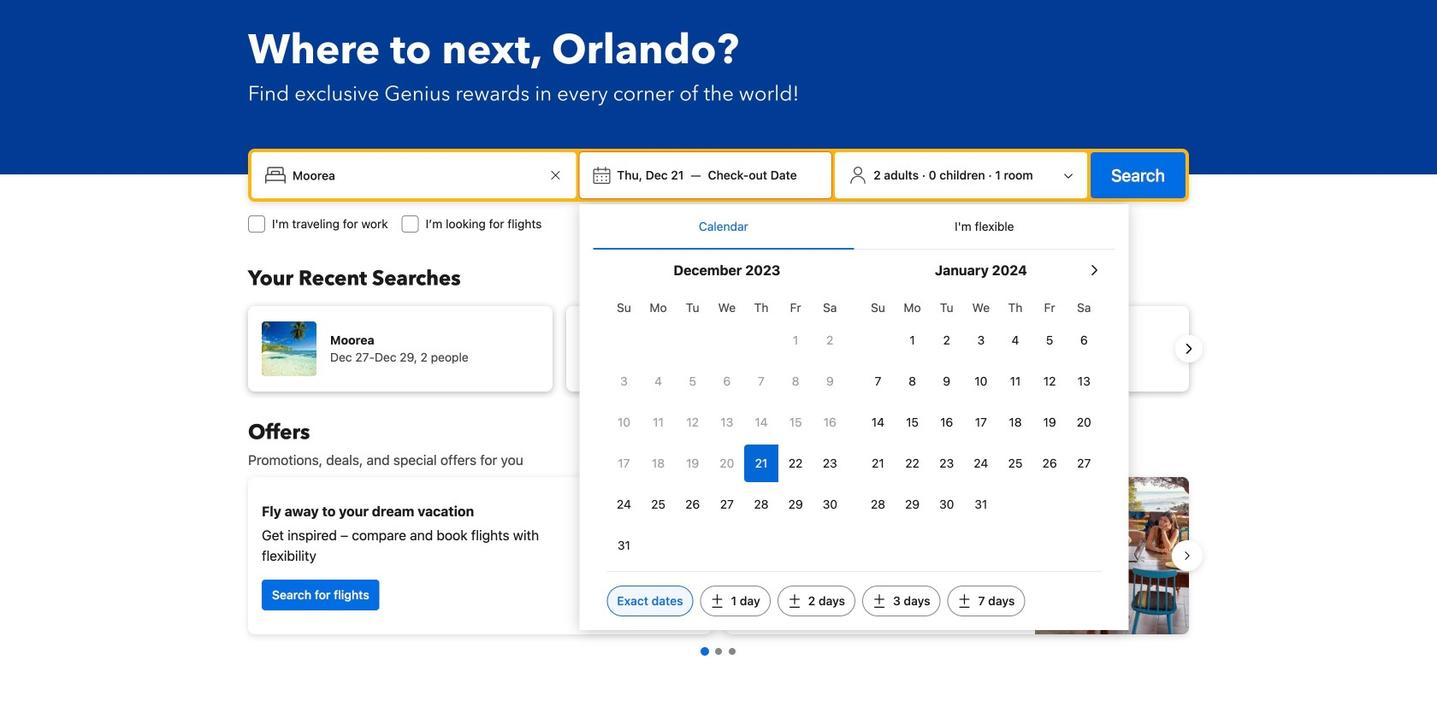 Task type: vqa. For each thing, say whether or not it's contained in the screenshot.
2nd JUL from right
no



Task type: locate. For each thing, give the bounding box(es) containing it.
tab list
[[593, 205, 1116, 251]]

11 January 2024 checkbox
[[999, 363, 1033, 401]]

31 January 2024 checkbox
[[964, 486, 999, 524]]

9 December 2023 checkbox
[[813, 363, 848, 401]]

14 January 2024 checkbox
[[861, 404, 896, 442]]

3 January 2024 checkbox
[[964, 322, 999, 359]]

grid
[[607, 291, 848, 565], [861, 291, 1102, 524]]

10 January 2024 checkbox
[[964, 363, 999, 401]]

22 December 2023 checkbox
[[779, 445, 813, 483]]

1 horizontal spatial grid
[[861, 291, 1102, 524]]

5 December 2023 checkbox
[[676, 363, 710, 401]]

7 January 2024 checkbox
[[861, 363, 896, 401]]

15 January 2024 checkbox
[[896, 404, 930, 442]]

6 January 2024 checkbox
[[1068, 322, 1102, 359]]

Where are you going? field
[[286, 160, 546, 191]]

31 December 2023 checkbox
[[607, 527, 642, 565]]

2 December 2023 checkbox
[[813, 322, 848, 359]]

23 December 2023 checkbox
[[813, 445, 848, 483]]

25 January 2024 checkbox
[[999, 445, 1033, 483]]

10 December 2023 checkbox
[[607, 404, 642, 442]]

29 December 2023 checkbox
[[779, 486, 813, 524]]

19 December 2023 checkbox
[[676, 445, 710, 483]]

1 region from the top
[[235, 300, 1203, 399]]

0 horizontal spatial grid
[[607, 291, 848, 565]]

7 December 2023 checkbox
[[745, 363, 779, 401]]

19 January 2024 checkbox
[[1033, 404, 1068, 442]]

1 grid from the left
[[607, 291, 848, 565]]

17 December 2023 checkbox
[[607, 445, 642, 483]]

8 January 2024 checkbox
[[896, 363, 930, 401]]

2 region from the top
[[235, 471, 1203, 642]]

4 December 2023 checkbox
[[642, 363, 676, 401]]

8 December 2023 checkbox
[[779, 363, 813, 401]]

2 January 2024 checkbox
[[930, 322, 964, 359]]

progress bar
[[701, 648, 736, 656]]

20 January 2024 checkbox
[[1068, 404, 1102, 442]]

27 December 2023 checkbox
[[710, 486, 745, 524]]

30 December 2023 checkbox
[[813, 486, 848, 524]]

cell
[[745, 442, 779, 483]]

22 January 2024 checkbox
[[896, 445, 930, 483]]

1 vertical spatial region
[[235, 471, 1203, 642]]

15 December 2023 checkbox
[[779, 404, 813, 442]]

0 vertical spatial region
[[235, 300, 1203, 399]]

5 January 2024 checkbox
[[1033, 322, 1068, 359]]

region
[[235, 300, 1203, 399], [235, 471, 1203, 642]]



Task type: describe. For each thing, give the bounding box(es) containing it.
24 January 2024 checkbox
[[964, 445, 999, 483]]

12 January 2024 checkbox
[[1033, 363, 1068, 401]]

12 December 2023 checkbox
[[676, 404, 710, 442]]

1 December 2023 checkbox
[[779, 322, 813, 359]]

26 December 2023 checkbox
[[676, 486, 710, 524]]

2 grid from the left
[[861, 291, 1102, 524]]

fly away to your dream vacation image
[[579, 496, 698, 616]]

9 January 2024 checkbox
[[930, 363, 964, 401]]

20 December 2023 checkbox
[[710, 445, 745, 483]]

29 January 2024 checkbox
[[896, 486, 930, 524]]

27 January 2024 checkbox
[[1068, 445, 1102, 483]]

6 December 2023 checkbox
[[710, 363, 745, 401]]

18 January 2024 checkbox
[[999, 404, 1033, 442]]

11 December 2023 checkbox
[[642, 404, 676, 442]]

30 January 2024 checkbox
[[930, 486, 964, 524]]

21 January 2024 checkbox
[[861, 445, 896, 483]]

23 January 2024 checkbox
[[930, 445, 964, 483]]

1 January 2024 checkbox
[[896, 322, 930, 359]]

3 December 2023 checkbox
[[607, 363, 642, 401]]

17 January 2024 checkbox
[[964, 404, 999, 442]]

take your longest vacation yet image
[[1036, 478, 1190, 635]]

28 December 2023 checkbox
[[745, 486, 779, 524]]

16 January 2024 checkbox
[[930, 404, 964, 442]]

13 December 2023 checkbox
[[710, 404, 745, 442]]

14 December 2023 checkbox
[[745, 404, 779, 442]]

13 January 2024 checkbox
[[1068, 363, 1102, 401]]

26 January 2024 checkbox
[[1033, 445, 1068, 483]]

18 December 2023 checkbox
[[642, 445, 676, 483]]

4 January 2024 checkbox
[[999, 322, 1033, 359]]

21 December 2023 checkbox
[[745, 445, 779, 483]]

next image
[[1179, 339, 1200, 359]]

28 January 2024 checkbox
[[861, 486, 896, 524]]

24 December 2023 checkbox
[[607, 486, 642, 524]]

25 December 2023 checkbox
[[642, 486, 676, 524]]

16 December 2023 checkbox
[[813, 404, 848, 442]]



